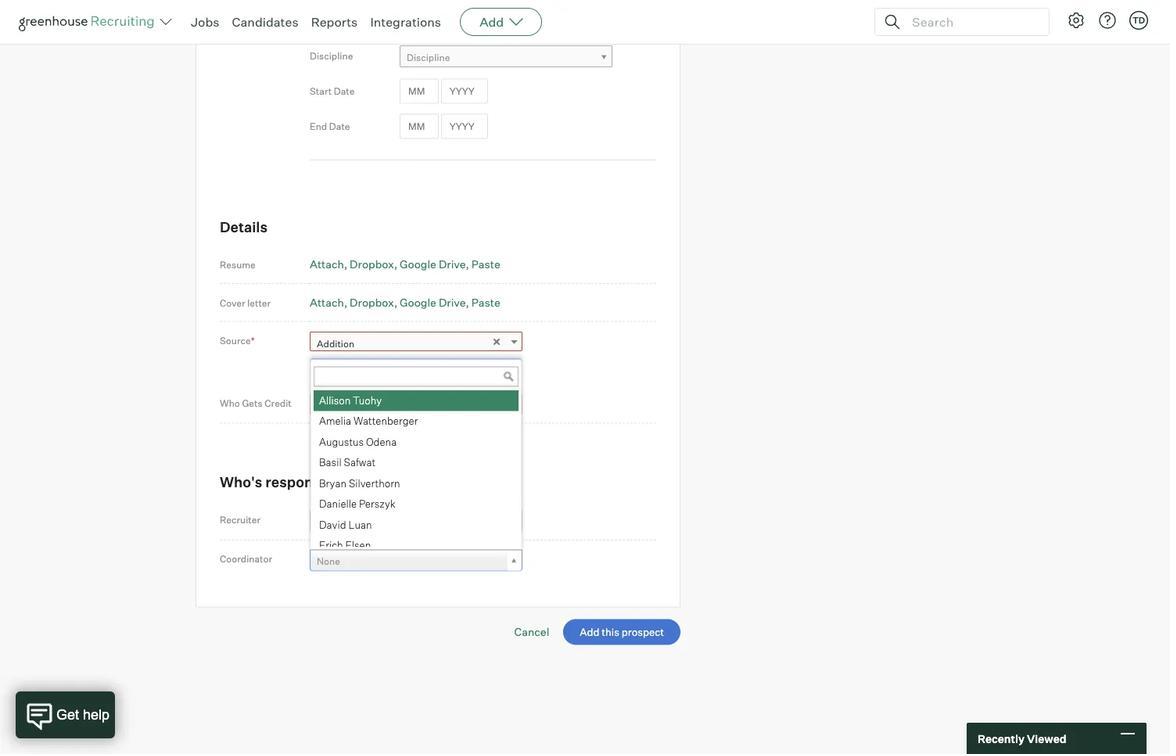 Task type: describe. For each thing, give the bounding box(es) containing it.
david luan option
[[314, 515, 519, 535]]

add button
[[460, 8, 542, 36]]

dropbox link for resume
[[350, 258, 398, 272]]

attach dropbox google drive paste for cover letter
[[310, 296, 500, 310]]

perszyk
[[359, 497, 396, 510]]

who gets credit
[[220, 398, 292, 409]]

dropbox for resume
[[350, 258, 394, 272]]

none
[[317, 556, 340, 568]]

select a referrer... link
[[310, 393, 523, 416]]

attach for cover letter
[[310, 296, 344, 310]]

recently
[[978, 732, 1025, 745]]

attach for resume
[[310, 258, 344, 272]]

addition
[[317, 338, 354, 350]]

YYYY text field
[[441, 79, 488, 104]]

danielle perszyk
[[319, 497, 396, 510]]

paste for cover letter
[[471, 296, 500, 310]]

jobs link
[[191, 14, 219, 30]]

augustus odena option
[[314, 432, 519, 453]]

basil safwat option
[[314, 453, 519, 473]]

amelia wattenberger option
[[314, 411, 519, 432]]

bryan silverthorn
[[319, 477, 400, 489]]

cancel link
[[514, 625, 549, 639]]

erich elsen option
[[314, 535, 519, 556]]

google drive link for resume
[[400, 258, 469, 272]]

basil safwat
[[319, 456, 376, 469]]

1 horizontal spatial degree
[[407, 17, 439, 28]]

for
[[349, 474, 368, 491]]

amelia
[[319, 415, 351, 427]]

td button
[[1126, 8, 1151, 33]]

who's
[[220, 474, 262, 491]]

end
[[310, 121, 327, 133]]

paste link for resume
[[471, 258, 500, 272]]

discipline link
[[400, 46, 612, 69]]

danielle
[[319, 497, 357, 510]]

source for source *
[[220, 335, 251, 347]]

david
[[319, 518, 346, 531]]

basil
[[319, 456, 342, 469]]

cover
[[220, 297, 245, 309]]

bryan
[[319, 477, 347, 489]]

letter
[[247, 297, 271, 309]]

who
[[220, 398, 240, 409]]

date for start date
[[334, 86, 355, 97]]

david luan
[[319, 518, 372, 531]]

end date
[[310, 121, 350, 133]]

Search text field
[[908, 11, 1035, 33]]

0 horizontal spatial degree
[[310, 15, 342, 27]]

MM text field
[[400, 79, 439, 104]]

recruiter
[[220, 514, 261, 526]]

dropbox for cover letter
[[350, 296, 394, 310]]

1 horizontal spatial discipline
[[407, 52, 450, 63]]

select
[[317, 399, 344, 411]]

viewed
[[1027, 732, 1067, 745]]

gets
[[242, 398, 263, 409]]

source *
[[220, 335, 255, 347]]

wattenberger
[[354, 415, 418, 427]]



Task type: locate. For each thing, give the bounding box(es) containing it.
1 vertical spatial attach link
[[310, 296, 347, 310]]

this
[[371, 474, 396, 491]]

discipline
[[310, 50, 353, 62], [407, 52, 450, 63]]

1 google from the top
[[400, 258, 436, 272]]

dropbox
[[350, 258, 394, 272], [350, 296, 394, 310]]

2 google drive link from the top
[[400, 296, 469, 310]]

attach dropbox google drive paste
[[310, 258, 500, 272], [310, 296, 500, 310]]

date right start
[[334, 86, 355, 97]]

candidates
[[232, 14, 299, 30]]

allison tuohy option
[[314, 390, 519, 411]]

elsen
[[345, 539, 371, 551]]

degree right 'candidates' link
[[310, 15, 342, 27]]

YYYY text field
[[441, 114, 488, 139]]

0 vertical spatial google drive link
[[400, 258, 469, 272]]

0 vertical spatial source
[[220, 335, 251, 347]]

attach link
[[310, 258, 347, 272], [310, 296, 347, 310]]

1 paste from the top
[[471, 258, 500, 272]]

2 attach link from the top
[[310, 296, 347, 310]]

1 attach from the top
[[310, 258, 344, 272]]

cancel
[[514, 625, 549, 639]]

list box
[[311, 390, 519, 556]]

cover letter
[[220, 297, 271, 309]]

silverthorn
[[349, 477, 400, 489]]

who's responsible for this prospect?
[[220, 474, 469, 491]]

0 vertical spatial dropbox link
[[350, 258, 398, 272]]

1 vertical spatial google
[[400, 296, 436, 310]]

none link
[[310, 550, 523, 573]]

1 horizontal spatial source
[[310, 360, 343, 373]]

1 vertical spatial paste link
[[471, 296, 500, 310]]

1 vertical spatial attach dropbox google drive paste
[[310, 296, 500, 310]]

0 vertical spatial paste link
[[471, 258, 500, 272]]

erich elsen
[[319, 539, 371, 551]]

2 google from the top
[[400, 296, 436, 310]]

safwat
[[344, 456, 376, 469]]

configure image
[[1067, 11, 1086, 30]]

degree
[[310, 15, 342, 27], [407, 17, 439, 28]]

1 paste link from the top
[[471, 258, 500, 272]]

paste link for cover letter
[[471, 296, 500, 310]]

2 paste link from the top
[[471, 296, 500, 310]]

2 dropbox link from the top
[[350, 296, 398, 310]]

a
[[346, 399, 352, 411]]

source left is
[[310, 360, 343, 373]]

1 vertical spatial dropbox link
[[350, 296, 398, 310]]

1 vertical spatial attach
[[310, 296, 344, 310]]

list box containing allison tuohy
[[311, 390, 519, 556]]

source is required
[[310, 360, 394, 373]]

add
[[480, 14, 504, 30]]

dropbox link for cover letter
[[350, 296, 398, 310]]

candidates link
[[232, 14, 299, 30]]

prospect?
[[399, 474, 469, 491]]

source down cover
[[220, 335, 251, 347]]

degree link
[[400, 11, 612, 33]]

google for cover letter
[[400, 296, 436, 310]]

1 google drive link from the top
[[400, 258, 469, 272]]

1 dropbox from the top
[[350, 258, 394, 272]]

luan
[[348, 518, 372, 531]]

degree left add
[[407, 17, 439, 28]]

paste for resume
[[471, 258, 500, 272]]

start
[[310, 86, 332, 97]]

0 horizontal spatial source
[[220, 335, 251, 347]]

required
[[355, 360, 394, 373]]

0 vertical spatial attach link
[[310, 258, 347, 272]]

1 vertical spatial paste
[[471, 296, 500, 310]]

credit
[[265, 398, 292, 409]]

1 attach link from the top
[[310, 258, 347, 272]]

recently viewed
[[978, 732, 1067, 745]]

1 vertical spatial source
[[310, 360, 343, 373]]

reports link
[[311, 14, 358, 30]]

*
[[251, 335, 255, 347]]

date for end date
[[329, 121, 350, 133]]

None text field
[[314, 367, 519, 387]]

allison
[[319, 394, 351, 406]]

1 drive from the top
[[439, 258, 466, 272]]

0 vertical spatial date
[[334, 86, 355, 97]]

augustus
[[319, 435, 364, 448]]

dropbox link
[[350, 258, 398, 272], [350, 296, 398, 310]]

erich
[[319, 539, 343, 551]]

google
[[400, 258, 436, 272], [400, 296, 436, 310]]

augustus odena
[[319, 435, 397, 448]]

google drive link for cover letter
[[400, 296, 469, 310]]

attach dropbox google drive paste for resume
[[310, 258, 500, 272]]

1 vertical spatial date
[[329, 121, 350, 133]]

0 vertical spatial dropbox
[[350, 258, 394, 272]]

2 attach dropbox google drive paste from the top
[[310, 296, 500, 310]]

1 vertical spatial dropbox
[[350, 296, 394, 310]]

2 dropbox from the top
[[350, 296, 394, 310]]

reports
[[311, 14, 358, 30]]

jobs
[[191, 14, 219, 30]]

discipline down reports 'link'
[[310, 50, 353, 62]]

attach link for cover letter
[[310, 296, 347, 310]]

bryan silverthorn option
[[314, 473, 519, 494]]

attach link for resume
[[310, 258, 347, 272]]

integrations
[[370, 14, 441, 30]]

1 attach dropbox google drive paste from the top
[[310, 258, 500, 272]]

0 vertical spatial paste
[[471, 258, 500, 272]]

0 vertical spatial attach dropbox google drive paste
[[310, 258, 500, 272]]

odena
[[366, 435, 397, 448]]

MM text field
[[400, 114, 439, 139]]

2 attach from the top
[[310, 296, 344, 310]]

source for source is required
[[310, 360, 343, 373]]

drive
[[439, 258, 466, 272], [439, 296, 466, 310]]

details
[[220, 218, 268, 236]]

drive for cover letter
[[439, 296, 466, 310]]

source
[[220, 335, 251, 347], [310, 360, 343, 373]]

danielle perszyk option
[[314, 494, 519, 515]]

td button
[[1130, 11, 1148, 30]]

1 vertical spatial google drive link
[[400, 296, 469, 310]]

is
[[345, 360, 353, 373]]

2 drive from the top
[[439, 296, 466, 310]]

addition link
[[310, 332, 523, 355]]

coordinator
[[220, 554, 272, 565]]

referrer...
[[354, 399, 395, 411]]

date right end in the left of the page
[[329, 121, 350, 133]]

google for resume
[[400, 258, 436, 272]]

responsible
[[265, 474, 346, 491]]

date
[[334, 86, 355, 97], [329, 121, 350, 133]]

0 vertical spatial drive
[[439, 258, 466, 272]]

tuohy
[[353, 394, 382, 406]]

1 vertical spatial drive
[[439, 296, 466, 310]]

discipline up mm text field
[[407, 52, 450, 63]]

td
[[1133, 15, 1145, 25]]

attach
[[310, 258, 344, 272], [310, 296, 344, 310]]

greenhouse recruiting image
[[19, 13, 160, 31]]

amelia wattenberger
[[319, 415, 418, 427]]

resume
[[220, 259, 256, 271]]

google drive link
[[400, 258, 469, 272], [400, 296, 469, 310]]

drive for resume
[[439, 258, 466, 272]]

select a referrer...
[[317, 399, 395, 411]]

allison tuohy
[[319, 394, 382, 406]]

1 dropbox link from the top
[[350, 258, 398, 272]]

0 horizontal spatial discipline
[[310, 50, 353, 62]]

integrations link
[[370, 14, 441, 30]]

start date
[[310, 86, 355, 97]]

None submit
[[563, 620, 681, 645]]

0 vertical spatial attach
[[310, 258, 344, 272]]

0 vertical spatial google
[[400, 258, 436, 272]]

2 paste from the top
[[471, 296, 500, 310]]

paste link
[[471, 258, 500, 272], [471, 296, 500, 310]]

paste
[[471, 258, 500, 272], [471, 296, 500, 310]]



Task type: vqa. For each thing, say whether or not it's contained in the screenshot.
Reports 'link'
yes



